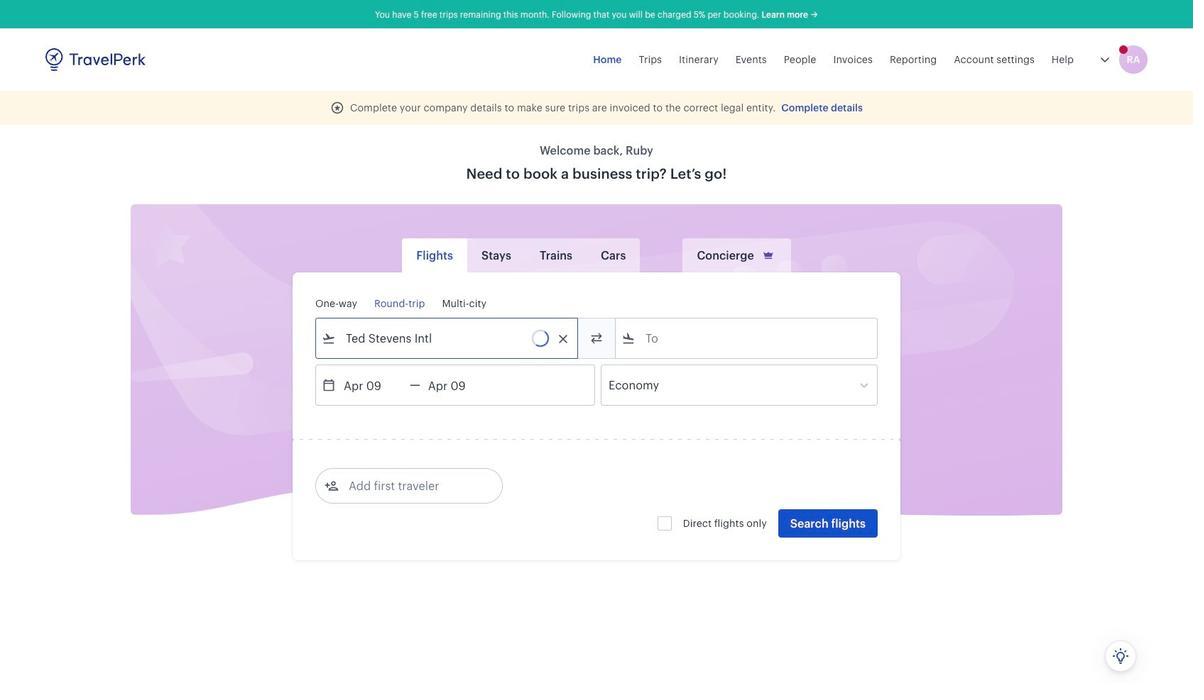 Task type: locate. For each thing, give the bounding box(es) containing it.
Add first traveler search field
[[339, 475, 487, 498]]



Task type: describe. For each thing, give the bounding box(es) containing it.
Return text field
[[420, 366, 494, 406]]

Depart text field
[[336, 366, 410, 406]]

To search field
[[636, 327, 859, 350]]

From search field
[[336, 327, 559, 350]]



